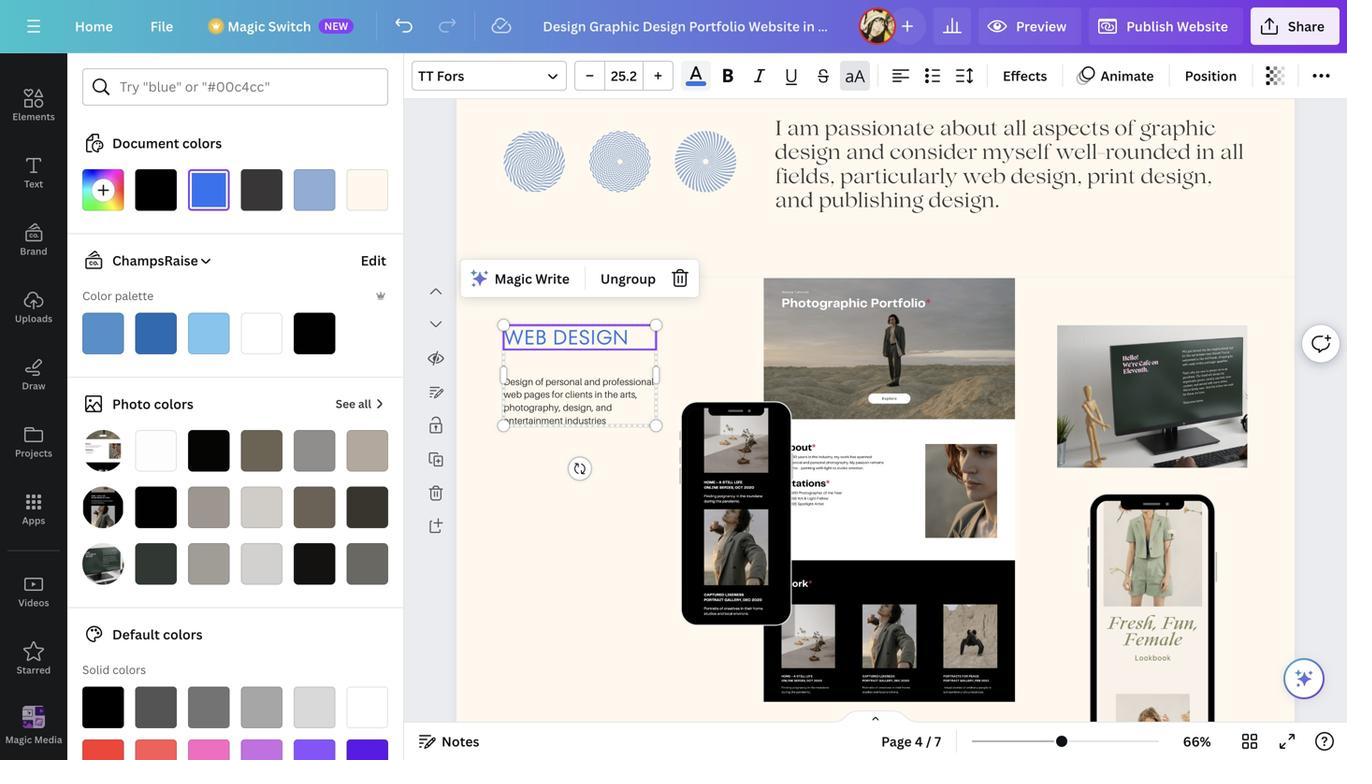 Task type: locate. For each thing, give the bounding box(es) containing it.
0 vertical spatial of
[[1115, 120, 1135, 140]]

elements button
[[0, 72, 67, 139]]

all inside see all button
[[358, 396, 372, 412]]

magic inside the magic write button
[[495, 270, 532, 287]]

design, inside design of personal and professional web pages for clients in the arts, photography, design, and entertainment industries
[[563, 402, 594, 413]]

in left "the" on the left
[[595, 389, 603, 400]]

web up pages
[[504, 323, 547, 352]]

0 vertical spatial magic
[[228, 17, 265, 35]]

apps button
[[0, 476, 67, 544]]

#4890cd image
[[82, 313, 124, 355], [82, 313, 124, 355]]

0 horizontal spatial design,
[[563, 402, 594, 413]]

2 vertical spatial magic
[[5, 734, 32, 747]]

magic left media on the bottom left of the page
[[5, 734, 32, 747]]

2 vertical spatial web
[[504, 389, 522, 400]]

personal
[[546, 376, 582, 387]]

of up rounded
[[1115, 120, 1135, 140]]

#fff8ed image
[[347, 169, 388, 211], [347, 169, 388, 211]]

magic write
[[495, 270, 570, 287]]

notes
[[442, 733, 480, 751]]

#2273f3 image
[[188, 169, 230, 211]]

see all button
[[334, 386, 388, 423]]

1 horizontal spatial design
[[775, 144, 841, 164]]

#166bb5 image
[[135, 313, 177, 355]]

0 horizontal spatial magic
[[5, 734, 32, 747]]

#303832 image
[[135, 544, 177, 585], [135, 544, 177, 585]]

#ffffff image
[[241, 313, 283, 355], [241, 313, 283, 355]]

pink #ff66c4 image
[[188, 740, 230, 761], [188, 740, 230, 761]]

design, down 'myself'
[[1011, 168, 1083, 188]]

notes button
[[412, 727, 487, 757]]

#000000 image
[[135, 169, 177, 211]]

and down "the" on the left
[[596, 402, 612, 413]]

tt
[[418, 67, 434, 85]]

myself
[[983, 144, 1051, 164]]

web inside design of personal and professional web pages for clients in the arts, photography, design, and entertainment industries
[[504, 389, 522, 400]]

purple #8c52ff image
[[294, 740, 336, 761]]

all down position popup button
[[1221, 144, 1244, 164]]

1 horizontal spatial in
[[1197, 144, 1216, 164]]

design up pages
[[504, 376, 534, 387]]

gray #a6a6a6 image
[[241, 687, 283, 729]]

design up personal
[[553, 323, 629, 352]]

1 horizontal spatial magic
[[228, 17, 265, 35]]

web up photography,
[[504, 389, 522, 400]]

bright red #ff3131 image
[[82, 740, 124, 761], [82, 740, 124, 761]]

and
[[846, 144, 885, 164], [775, 192, 814, 213], [584, 376, 601, 387], [596, 402, 612, 413]]

colors right default
[[163, 626, 203, 644]]

design, down rounded
[[1141, 168, 1213, 188]]

all right see
[[358, 396, 372, 412]]

1 vertical spatial design
[[553, 323, 629, 352]]

2 horizontal spatial all
[[1221, 144, 1244, 164]]

#b5a89c image
[[347, 430, 388, 472], [347, 430, 388, 472]]

magic left write on the top of the page
[[495, 270, 532, 287]]

the
[[605, 389, 618, 400]]

#75c6ef image
[[188, 313, 230, 355]]

#000000 image
[[135, 169, 177, 211]]

design,
[[1011, 168, 1083, 188], [1141, 168, 1213, 188], [563, 402, 594, 413]]

draw button
[[0, 342, 67, 409]]

1 horizontal spatial of
[[1115, 120, 1135, 140]]

animate
[[1101, 67, 1154, 85]]

position
[[1185, 67, 1237, 85]]

magic
[[228, 17, 265, 35], [495, 270, 532, 287], [5, 734, 32, 747]]

1 vertical spatial design
[[504, 376, 534, 387]]

show pages image
[[831, 710, 921, 725]]

0 vertical spatial design
[[775, 144, 841, 164]]

7
[[935, 733, 942, 751]]

design up fields,
[[775, 144, 841, 164]]

#6d6353 image
[[241, 430, 283, 472], [241, 430, 283, 472]]

colors right photo
[[154, 395, 194, 413]]

1 horizontal spatial design
[[504, 376, 534, 387]]

dark gray #545454 image
[[135, 687, 177, 729], [135, 687, 177, 729]]

colors for photo colors
[[154, 395, 194, 413]]

well-
[[1056, 144, 1106, 164]]

in
[[1197, 144, 1216, 164], [595, 389, 603, 400]]

fors
[[437, 67, 464, 85]]

4
[[915, 733, 923, 751]]

design up elements button at left top
[[18, 43, 49, 56]]

brand
[[20, 245, 47, 258]]

write
[[536, 270, 570, 287]]

main menu bar
[[0, 0, 1348, 53]]

consider
[[890, 144, 978, 164]]

#8badd6 image
[[294, 169, 336, 211]]

website
[[1177, 17, 1229, 35]]

design for design of personal and professional web pages for clients in the arts, photography, design, and entertainment industries
[[504, 376, 534, 387]]

uploads button
[[0, 274, 67, 342]]

group
[[575, 61, 674, 91]]

colors right solid
[[112, 663, 146, 678]]

magic media button
[[0, 693, 67, 761]]

#38352d image
[[347, 487, 388, 529], [347, 487, 388, 529]]

design
[[775, 144, 841, 164], [553, 323, 629, 352]]

champsraise button
[[75, 249, 213, 272]]

magenta #cb6ce6 image
[[241, 740, 283, 761], [241, 740, 283, 761]]

effects
[[1003, 67, 1048, 85]]

print
[[1088, 168, 1136, 188]]

magic media
[[5, 734, 62, 747]]

#d2d1cf image
[[241, 544, 283, 585], [241, 544, 283, 585]]

projects button
[[0, 409, 67, 476]]

violet #5e17eb image
[[347, 740, 388, 761], [347, 740, 388, 761]]

edit
[[361, 252, 387, 270]]

1 vertical spatial of
[[536, 376, 544, 387]]

#050504 image
[[188, 430, 230, 472]]

graphic
[[1140, 120, 1216, 140]]

0 horizontal spatial design
[[18, 43, 49, 56]]

clients
[[565, 389, 593, 400]]

Design title text field
[[528, 7, 852, 45]]

of
[[1115, 120, 1135, 140], [536, 376, 544, 387]]

design.
[[929, 192, 1000, 213]]

– – number field
[[611, 67, 637, 85]]

design inside button
[[18, 43, 49, 56]]

see
[[336, 396, 356, 412]]

#fdfdfd image
[[135, 430, 177, 472], [135, 430, 177, 472]]

1 vertical spatial in
[[595, 389, 603, 400]]

share button
[[1251, 7, 1340, 45]]

#a09c96 image
[[188, 544, 230, 585], [188, 544, 230, 585]]

web inside i am passionate about all aspects of graphic design and consider myself well-rounded in all fields, particularly web design, print design, and publishing design.
[[963, 168, 1006, 188]]

#010101 image
[[294, 313, 336, 355], [294, 313, 336, 355], [135, 487, 177, 529]]

solid
[[82, 663, 110, 678]]

add a new color image
[[82, 169, 124, 211]]

0 horizontal spatial in
[[595, 389, 603, 400]]

#6c6156 image
[[294, 487, 336, 529], [294, 487, 336, 529]]

photography,
[[504, 402, 561, 413]]

passionate
[[825, 120, 935, 140]]

colors
[[182, 134, 222, 152], [154, 395, 194, 413], [163, 626, 203, 644], [112, 663, 146, 678]]

text
[[24, 178, 43, 190]]

design, down clients
[[563, 402, 594, 413]]

all up 'myself'
[[1004, 120, 1027, 140]]

#9e958f image
[[188, 487, 230, 529]]

magic left "switch"
[[228, 17, 265, 35]]

web up 'design.'
[[963, 168, 1006, 188]]

web
[[963, 168, 1006, 188], [504, 323, 547, 352], [504, 389, 522, 400]]

aspects
[[1032, 120, 1110, 140]]

videos button
[[0, 559, 67, 626]]

#393636 image
[[241, 169, 283, 211]]

elements
[[12, 110, 55, 123]]

in down graphic
[[1197, 144, 1216, 164]]

1 horizontal spatial all
[[1004, 120, 1027, 140]]

#010101 image
[[135, 487, 177, 529]]

1 horizontal spatial design,
[[1011, 168, 1083, 188]]

0 horizontal spatial of
[[536, 376, 544, 387]]

magic for magic media
[[5, 734, 32, 747]]

design inside design of personal and professional web pages for clients in the arts, photography, design, and entertainment industries
[[504, 376, 534, 387]]

0 vertical spatial web
[[963, 168, 1006, 188]]

of up pages
[[536, 376, 544, 387]]

solid colors
[[82, 663, 146, 678]]

design
[[18, 43, 49, 56], [504, 376, 534, 387]]

1 vertical spatial magic
[[495, 270, 532, 287]]

fields,
[[775, 168, 836, 188]]

colors up #2273f3 icon in the left of the page
[[182, 134, 222, 152]]

#908d8b image
[[294, 430, 336, 472]]

magic inside magic media button
[[5, 734, 32, 747]]

2 vertical spatial all
[[358, 396, 372, 412]]

black #000000 image
[[82, 687, 124, 729], [82, 687, 124, 729]]

effects button
[[996, 61, 1055, 91]]

#d1ccc7 image
[[241, 487, 283, 529], [241, 487, 283, 529]]

#2273f3 image
[[686, 82, 706, 86], [686, 82, 706, 86], [188, 169, 230, 211]]

0 vertical spatial design
[[18, 43, 49, 56]]

coral red #ff5757 image
[[135, 740, 177, 761], [135, 740, 177, 761]]

magic inside main menu bar
[[228, 17, 265, 35]]

file button
[[135, 7, 188, 45]]

2 horizontal spatial magic
[[495, 270, 532, 287]]

pages
[[524, 389, 550, 400]]

#696861 image
[[347, 544, 388, 585], [347, 544, 388, 585]]

#393636 image
[[241, 169, 283, 211]]

design for design
[[18, 43, 49, 56]]

0 horizontal spatial all
[[358, 396, 372, 412]]

draw
[[22, 380, 45, 393]]

0 vertical spatial in
[[1197, 144, 1216, 164]]

starred
[[17, 664, 51, 677]]



Task type: vqa. For each thing, say whether or not it's contained in the screenshot.
Document colors at the top of page
yes



Task type: describe. For each thing, give the bounding box(es) containing it.
see all
[[336, 396, 372, 412]]

position button
[[1178, 61, 1245, 91]]

and down fields,
[[775, 192, 814, 213]]

colors for default colors
[[163, 626, 203, 644]]

publishing
[[819, 192, 924, 213]]

home link
[[60, 7, 128, 45]]

0 horizontal spatial design
[[553, 323, 629, 352]]

gray #a6a6a6 image
[[241, 687, 283, 729]]

Try "blue" or "#00c4cc" search field
[[120, 69, 376, 105]]

side panel tab list
[[0, 5, 67, 761]]

home
[[75, 17, 113, 35]]

media
[[34, 734, 62, 747]]

projects
[[15, 447, 52, 460]]

publish website button
[[1089, 7, 1244, 45]]

of inside design of personal and professional web pages for clients in the arts, photography, design, and entertainment industries
[[536, 376, 544, 387]]

and up clients
[[584, 376, 601, 387]]

#141211 image
[[294, 544, 336, 585]]

colors for document colors
[[182, 134, 222, 152]]

page 4 / 7 button
[[874, 727, 949, 757]]

design of personal and professional web pages for clients in the arts, photography, design, and entertainment industries
[[504, 376, 654, 426]]

preview button
[[979, 7, 1082, 45]]

#050504 image
[[188, 430, 230, 472]]

in inside design of personal and professional web pages for clients in the arts, photography, design, and entertainment industries
[[595, 389, 603, 400]]

publish
[[1127, 17, 1174, 35]]

canva assistant image
[[1293, 668, 1316, 691]]

in inside i am passionate about all aspects of graphic design and consider myself well-rounded in all fields, particularly web design, print design, and publishing design.
[[1197, 144, 1216, 164]]

professional
[[603, 376, 654, 387]]

share
[[1289, 17, 1325, 35]]

photo colors
[[112, 395, 194, 413]]

default
[[112, 626, 160, 644]]

white #ffffff image
[[347, 687, 388, 729]]

document colors
[[112, 134, 222, 152]]

animate button
[[1071, 61, 1162, 91]]

light gray #d9d9d9 image
[[294, 687, 336, 729]]

magic write button
[[465, 264, 577, 294]]

page 4 / 7
[[882, 733, 942, 751]]

#75c6ef image
[[188, 313, 230, 355]]

1 vertical spatial all
[[1221, 144, 1244, 164]]

champsraise
[[112, 252, 198, 270]]

file
[[150, 17, 173, 35]]

industries
[[565, 415, 606, 426]]

66% button
[[1167, 727, 1228, 757]]

entertainment
[[504, 415, 563, 426]]

brand button
[[0, 207, 67, 274]]

and down passionate
[[846, 144, 885, 164]]

gray #737373 image
[[188, 687, 230, 729]]

of inside i am passionate about all aspects of graphic design and consider myself well-rounded in all fields, particularly web design, print design, and publishing design.
[[1115, 120, 1135, 140]]

#908d8b image
[[294, 430, 336, 472]]

videos
[[18, 597, 49, 610]]

purple #8c52ff image
[[294, 740, 336, 761]]

text button
[[0, 139, 67, 207]]

design button
[[0, 5, 67, 72]]

web design
[[504, 323, 629, 352]]

i
[[775, 120, 782, 140]]

#9e958f image
[[188, 487, 230, 529]]

color
[[82, 288, 112, 304]]

tt fors button
[[412, 61, 567, 91]]

magic for magic write
[[495, 270, 532, 287]]

#141211 image
[[294, 544, 336, 585]]

arts,
[[620, 389, 638, 400]]

particularly
[[841, 168, 958, 188]]

default colors
[[112, 626, 203, 644]]

i am passionate about all aspects of graphic design and consider myself well-rounded in all fields, particularly web design, print design, and publishing design.
[[775, 120, 1244, 213]]

magic switch
[[228, 17, 311, 35]]

photo
[[112, 395, 151, 413]]

uploads
[[15, 313, 53, 325]]

white #ffffff image
[[347, 687, 388, 729]]

preview
[[1016, 17, 1067, 35]]

0 vertical spatial all
[[1004, 120, 1027, 140]]

ungroup button
[[593, 264, 664, 294]]

1 vertical spatial web
[[504, 323, 547, 352]]

2 horizontal spatial design,
[[1141, 168, 1213, 188]]

rounded
[[1106, 144, 1192, 164]]

colors for solid colors
[[112, 663, 146, 678]]

ungroup
[[601, 270, 656, 287]]

color palette
[[82, 288, 154, 304]]

/
[[926, 733, 932, 751]]

design inside i am passionate about all aspects of graphic design and consider myself well-rounded in all fields, particularly web design, print design, and publishing design.
[[775, 144, 841, 164]]

publish website
[[1127, 17, 1229, 35]]

tt fors
[[418, 67, 464, 85]]

starred button
[[0, 626, 67, 693]]

page
[[882, 733, 912, 751]]

66%
[[1183, 733, 1211, 751]]

am
[[787, 120, 820, 140]]

document
[[112, 134, 179, 152]]

edit button
[[359, 242, 388, 279]]

#8badd6 image
[[294, 169, 336, 211]]

light gray #d9d9d9 image
[[294, 687, 336, 729]]

#166bb5 image
[[135, 313, 177, 355]]

apps
[[22, 515, 45, 527]]

add a new color image
[[82, 169, 124, 211]]

gray #737373 image
[[188, 687, 230, 729]]

new
[[324, 19, 348, 33]]

magic for magic switch
[[228, 17, 265, 35]]

palette
[[115, 288, 154, 304]]



